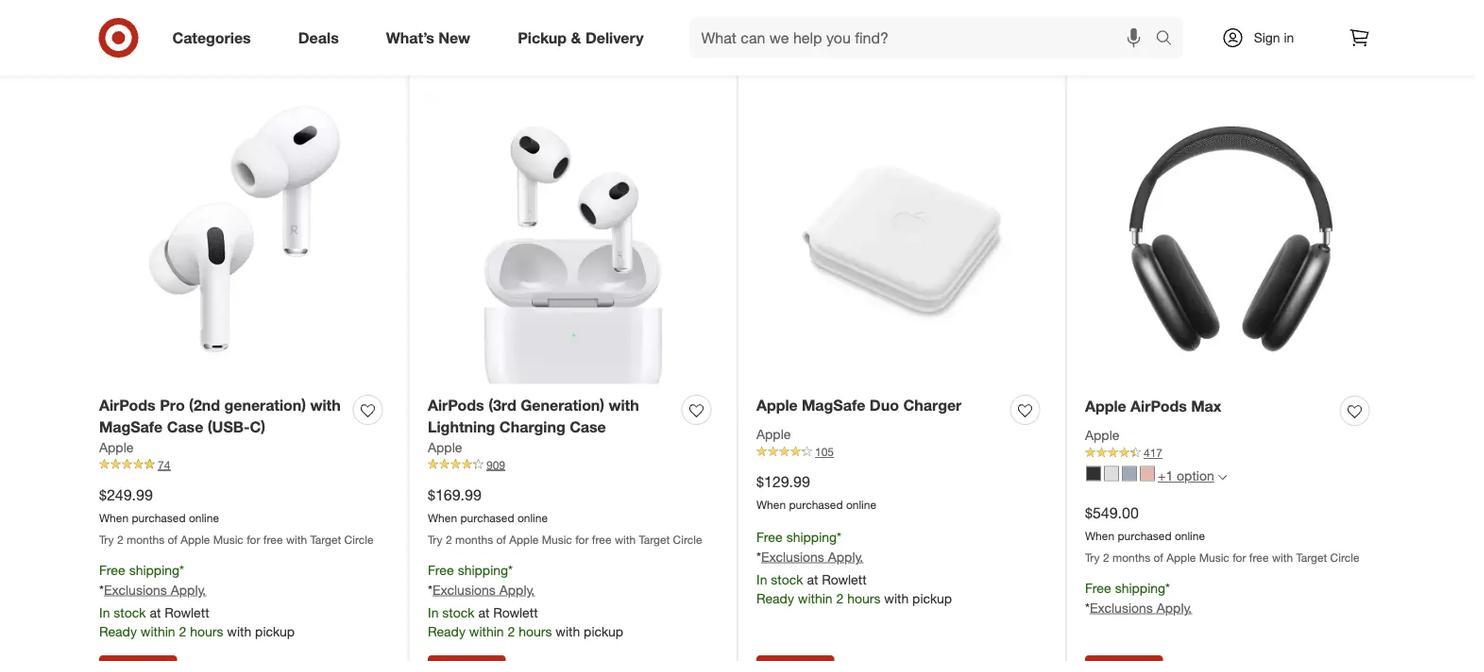 Task type: describe. For each thing, give the bounding box(es) containing it.
apple for apple link associated with airpods pro (2nd generation) with magsafe case (usb‑c)
[[99, 439, 134, 455]]

ready for $249.99
[[99, 623, 137, 640]]

hours for $129.99
[[848, 590, 881, 607]]

in for $129.99
[[757, 571, 768, 588]]

exclusions for $129.99
[[762, 549, 825, 565]]

all colors + 1 more colors image
[[1219, 473, 1227, 482]]

$249.99 when purchased online try 2 months of apple music for free with target circle
[[99, 486, 374, 547]]

free shipping * * exclusions apply.
[[1086, 580, 1193, 616]]

free shipping * * exclusions apply. in stock at  rowlett ready within 2 hours with pickup for $249.99
[[99, 562, 295, 640]]

airpods pro (2nd generation) with magsafe case (usb‑c)
[[99, 396, 341, 436]]

magsafe inside airpods pro (2nd generation) with magsafe case (usb‑c)
[[99, 418, 163, 436]]

apply. for $249.99
[[171, 581, 206, 598]]

in
[[1285, 29, 1295, 46]]

$249.99
[[99, 486, 153, 504]]

What can we help you find? suggestions appear below search field
[[690, 17, 1161, 59]]

deals link
[[282, 17, 363, 59]]

option
[[1177, 468, 1215, 484]]

pink image
[[1140, 466, 1156, 481]]

stock for $169.99
[[442, 604, 475, 621]]

categories
[[172, 28, 251, 47]]

purchased for $249.99
[[132, 511, 186, 525]]

for inside $549.00 when purchased online try 2 months of apple music for free with target circle
[[1233, 551, 1247, 565]]

apply. for $549.00
[[1157, 600, 1193, 616]]

417
[[1144, 446, 1163, 460]]

pro
[[160, 396, 185, 415]]

duo
[[870, 396, 900, 415]]

ready for $169.99
[[428, 623, 466, 640]]

apple magsafe duo charger
[[757, 396, 962, 415]]

all colors + 1 more colors element
[[1219, 471, 1227, 482]]

months for $249.99
[[127, 532, 165, 547]]

(3rd
[[489, 396, 517, 415]]

free for $169.99
[[428, 562, 454, 578]]

(usb‑c)
[[208, 418, 266, 436]]

same
[[1130, 22, 1169, 40]]

purchased for $129.99
[[789, 498, 843, 512]]

same day delivery button
[[1095, 10, 1270, 52]]

$169.99 when purchased online try 2 months of apple music for free with target circle
[[428, 486, 703, 547]]

online for $549.00
[[1175, 529, 1206, 543]]

with inside airpods (3rd generation) with lightning charging case
[[609, 396, 639, 415]]

$549.00
[[1086, 504, 1139, 523]]

ready for $129.99
[[757, 590, 795, 607]]

lightning
[[428, 418, 495, 436]]

with inside $169.99 when purchased online try 2 months of apple music for free with target circle
[[615, 532, 636, 547]]

pickup for $249.99
[[255, 623, 295, 640]]

rowlett for $249.99
[[165, 604, 209, 621]]

417 link
[[1086, 445, 1378, 461]]

pickup for $169.99
[[584, 623, 624, 640]]

6
[[92, 16, 104, 42]]

$169.99
[[428, 486, 482, 504]]

apple for apple magsafe duo charger
[[757, 396, 798, 415]]

when for $169.99
[[428, 511, 457, 525]]

target for with
[[639, 532, 670, 547]]

generation)
[[224, 396, 306, 415]]

target for generation)
[[310, 532, 341, 547]]

generation)
[[521, 396, 605, 415]]

deals
[[298, 28, 339, 47]]

shipping for $549.00
[[1116, 580, 1166, 597]]

pickup button
[[849, 10, 942, 52]]

delivery for pickup & delivery
[[586, 28, 644, 47]]

stock for $249.99
[[114, 604, 146, 621]]

apple link for apple airpods max
[[1086, 426, 1120, 445]]

$549.00 when purchased online try 2 months of apple music for free with target circle
[[1086, 504, 1360, 565]]

what's new
[[386, 28, 471, 47]]

pickup & delivery link
[[502, 17, 668, 59]]

pickup & delivery
[[518, 28, 644, 47]]

apple airpods max
[[1086, 397, 1222, 416]]

(2nd
[[189, 396, 220, 415]]

sky blue image
[[1123, 466, 1138, 481]]

&
[[571, 28, 582, 47]]

charger
[[904, 396, 962, 415]]

$129.99 when purchased online
[[757, 473, 877, 512]]

105
[[815, 445, 834, 459]]

within for $129.99
[[798, 590, 833, 607]]

with inside the $249.99 when purchased online try 2 months of apple music for free with target circle
[[286, 532, 307, 547]]

what's
[[386, 28, 435, 47]]

same day delivery
[[1130, 22, 1258, 40]]

apple for apple magsafe duo charger apple link
[[757, 426, 791, 443]]

rowlett for $129.99
[[822, 571, 867, 588]]

airpods pro (2nd generation) with magsafe case (usb‑c) link
[[99, 395, 346, 438]]

free for generation)
[[263, 532, 283, 547]]

online for $129.99
[[847, 498, 877, 512]]

day
[[1173, 22, 1199, 40]]

apple inside the $249.99 when purchased online try 2 months of apple music for free with target circle
[[181, 532, 210, 547]]

shipping for $249.99
[[129, 562, 180, 578]]

free for $249.99
[[99, 562, 125, 578]]

try for $169.99
[[428, 532, 443, 547]]

apple for apple airpods max apple link
[[1086, 427, 1120, 443]]

free for $549.00
[[1086, 580, 1112, 597]]

apple link for apple magsafe duo charger
[[757, 425, 791, 444]]

online for $249.99
[[189, 511, 219, 525]]

at for $169.99
[[479, 604, 490, 621]]

with inside $549.00 when purchased online try 2 months of apple music for free with target circle
[[1273, 551, 1294, 565]]

shipping for $169.99
[[458, 562, 508, 578]]

apple for apple airpods max
[[1086, 397, 1127, 416]]

try for $549.00
[[1086, 551, 1100, 565]]



Task type: vqa. For each thing, say whether or not it's contained in the screenshot.
Try in the $549.00 WHEN PURCHASED ONLINE TRY 2 MONTHS OF APPLE MUSIC FOR FREE WITH TARGET CIRCLE
yes



Task type: locate. For each thing, give the bounding box(es) containing it.
0 horizontal spatial delivery
[[586, 28, 644, 47]]

search
[[1148, 30, 1193, 49]]

music for $549.00
[[1200, 551, 1230, 565]]

exclusions apply. link for $169.99
[[433, 581, 535, 598]]

pickup for pickup & delivery
[[518, 28, 567, 47]]

airpods inside "link"
[[1131, 397, 1188, 416]]

+1 option
[[1158, 468, 1215, 484]]

circle for generation)
[[345, 532, 374, 547]]

free inside $549.00 when purchased online try 2 months of apple music for free with target circle
[[1250, 551, 1270, 565]]

0 horizontal spatial magsafe
[[99, 418, 163, 436]]

105 link
[[757, 444, 1048, 461]]

delivery inside 'button'
[[1203, 22, 1258, 40]]

0 horizontal spatial ready
[[99, 623, 137, 640]]

airpods inside airpods (3rd generation) with lightning charging case
[[428, 396, 484, 415]]

music for $169.99
[[542, 532, 572, 547]]

exclusions apply. link for $249.99
[[104, 581, 206, 598]]

0 horizontal spatial hours
[[190, 623, 223, 640]]

free shipping * * exclusions apply. in stock at  rowlett ready within 2 hours with pickup for $129.99
[[757, 529, 952, 607]]

1 horizontal spatial free
[[592, 532, 612, 547]]

music down 909 link
[[542, 532, 572, 547]]

1 horizontal spatial airpods
[[428, 396, 484, 415]]

months for $549.00
[[1113, 551, 1151, 565]]

0 horizontal spatial pickup
[[255, 623, 295, 640]]

target inside $169.99 when purchased online try 2 months of apple music for free with target circle
[[639, 532, 670, 547]]

try for $249.99
[[99, 532, 114, 547]]

months down $249.99
[[127, 532, 165, 547]]

free down $129.99
[[757, 529, 783, 545]]

1 horizontal spatial pickup
[[884, 22, 930, 40]]

purchased inside $129.99 when purchased online
[[789, 498, 843, 512]]

pickup inside button
[[884, 22, 930, 40]]

hours for $169.99
[[519, 623, 552, 640]]

try down $169.99
[[428, 532, 443, 547]]

online for $169.99
[[518, 511, 548, 525]]

try inside $549.00 when purchased online try 2 months of apple music for free with target circle
[[1086, 551, 1100, 565]]

months up free shipping * * exclusions apply.
[[1113, 551, 1151, 565]]

apply. inside free shipping * * exclusions apply.
[[1157, 600, 1193, 616]]

hours for $249.99
[[190, 623, 223, 640]]

shipping down $169.99
[[458, 562, 508, 578]]

for
[[247, 532, 260, 547], [576, 532, 589, 547], [1233, 551, 1247, 565]]

2 horizontal spatial for
[[1233, 551, 1247, 565]]

2 horizontal spatial ready
[[757, 590, 795, 607]]

exclusions for $169.99
[[433, 581, 496, 598]]

when for $249.99
[[99, 511, 129, 525]]

shipping
[[1313, 22, 1372, 40]]

of up free shipping * * exclusions apply.
[[1154, 551, 1164, 565]]

case
[[167, 418, 204, 436], [570, 418, 606, 436]]

1 horizontal spatial rowlett
[[493, 604, 538, 621]]

online down +1 option
[[1175, 529, 1206, 543]]

*
[[837, 529, 842, 545], [757, 549, 762, 565], [180, 562, 184, 578], [508, 562, 513, 578], [1166, 580, 1171, 597], [99, 581, 104, 598], [428, 581, 433, 598], [1086, 600, 1090, 616]]

apply.
[[828, 549, 864, 565], [171, 581, 206, 598], [500, 581, 535, 598], [1157, 600, 1193, 616]]

pickup
[[913, 590, 952, 607], [255, 623, 295, 640], [584, 623, 624, 640]]

2 horizontal spatial circle
[[1331, 551, 1360, 565]]

1 horizontal spatial free shipping * * exclusions apply. in stock at  rowlett ready within 2 hours with pickup
[[428, 562, 624, 640]]

airpods pro (2nd generation) with magsafe case (usb‑c) image
[[99, 93, 390, 384], [99, 93, 390, 384]]

free shipping * * exclusions apply. in stock at  rowlett ready within 2 hours with pickup down $169.99 when purchased online try 2 months of apple music for free with target circle
[[428, 562, 624, 640]]

within for $169.99
[[469, 623, 504, 640]]

free shipping * * exclusions apply. in stock at  rowlett ready within 2 hours with pickup for $169.99
[[428, 562, 624, 640]]

apple link up $129.99
[[757, 425, 791, 444]]

free shipping * * exclusions apply. in stock at  rowlett ready within 2 hours with pickup down $129.99 when purchased online
[[757, 529, 952, 607]]

magsafe
[[802, 396, 866, 415], [99, 418, 163, 436]]

rowlett
[[822, 571, 867, 588], [165, 604, 209, 621], [493, 604, 538, 621]]

case inside airpods pro (2nd generation) with magsafe case (usb‑c)
[[167, 418, 204, 436]]

when
[[757, 498, 786, 512], [99, 511, 129, 525], [428, 511, 457, 525], [1086, 529, 1115, 543]]

purchased for $549.00
[[1118, 529, 1172, 543]]

purchased inside $169.99 when purchased online try 2 months of apple music for free with target circle
[[461, 511, 515, 525]]

purchased inside $549.00 when purchased online try 2 months of apple music for free with target circle
[[1118, 529, 1172, 543]]

music for $249.99
[[213, 532, 244, 547]]

free shipping * * exclusions apply. in stock at  rowlett ready within 2 hours with pickup down the $249.99 when purchased online try 2 months of apple music for free with target circle
[[99, 562, 295, 640]]

exclusions apply. link
[[762, 549, 864, 565], [104, 581, 206, 598], [433, 581, 535, 598], [1090, 600, 1193, 616]]

apple magsafe duo charger image
[[757, 93, 1048, 384], [757, 93, 1048, 384]]

0 horizontal spatial within
[[141, 623, 175, 640]]

try inside $169.99 when purchased online try 2 months of apple music for free with target circle
[[428, 532, 443, 547]]

1 horizontal spatial pickup
[[584, 623, 624, 640]]

delivery
[[1203, 22, 1258, 40], [586, 28, 644, 47]]

search button
[[1148, 17, 1193, 62]]

apply. down $169.99 when purchased online try 2 months of apple music for free with target circle
[[500, 581, 535, 598]]

rowlett for $169.99
[[493, 604, 538, 621]]

airpods
[[99, 396, 156, 415], [428, 396, 484, 415], [1131, 397, 1188, 416]]

exclusions apply. link for $129.99
[[762, 549, 864, 565]]

2 inside $169.99 when purchased online try 2 months of apple music for free with target circle
[[446, 532, 452, 547]]

when down $129.99
[[757, 498, 786, 512]]

in for $249.99
[[99, 604, 110, 621]]

2 horizontal spatial at
[[807, 571, 819, 588]]

apple inside $549.00 when purchased online try 2 months of apple music for free with target circle
[[1167, 551, 1197, 565]]

case for generation)
[[570, 418, 606, 436]]

shipping down $249.99
[[129, 562, 180, 578]]

months down $169.99
[[455, 532, 493, 547]]

2 horizontal spatial of
[[1154, 551, 1164, 565]]

0 horizontal spatial target
[[310, 532, 341, 547]]

when for $549.00
[[1086, 529, 1115, 543]]

space gray image
[[1087, 466, 1102, 481]]

delivery right the day
[[1203, 22, 1258, 40]]

magsafe up the 105 in the right bottom of the page
[[802, 396, 866, 415]]

0 horizontal spatial rowlett
[[165, 604, 209, 621]]

music inside $169.99 when purchased online try 2 months of apple music for free with target circle
[[542, 532, 572, 547]]

music down 74 link
[[213, 532, 244, 547]]

months inside $549.00 when purchased online try 2 months of apple music for free with target circle
[[1113, 551, 1151, 565]]

shipping for $129.99
[[787, 529, 837, 545]]

1 horizontal spatial target
[[639, 532, 670, 547]]

shipping down $129.99 when purchased online
[[787, 529, 837, 545]]

airpods up lightning
[[428, 396, 484, 415]]

2 case from the left
[[570, 418, 606, 436]]

free inside free shipping * * exclusions apply.
[[1086, 580, 1112, 597]]

free down $549.00 at the right bottom
[[1086, 580, 1112, 597]]

free down $249.99
[[99, 562, 125, 578]]

2 horizontal spatial within
[[798, 590, 833, 607]]

hours
[[848, 590, 881, 607], [190, 623, 223, 640], [519, 623, 552, 640]]

music inside the $249.99 when purchased online try 2 months of apple music for free with target circle
[[213, 532, 244, 547]]

months for $169.99
[[455, 532, 493, 547]]

free inside the $249.99 when purchased online try 2 months of apple music for free with target circle
[[263, 532, 283, 547]]

1 horizontal spatial for
[[576, 532, 589, 547]]

sign in
[[1254, 29, 1295, 46]]

74 link
[[99, 457, 390, 473]]

case inside airpods (3rd generation) with lightning charging case
[[570, 418, 606, 436]]

2 horizontal spatial rowlett
[[822, 571, 867, 588]]

airpods inside airpods pro (2nd generation) with magsafe case (usb‑c)
[[99, 396, 156, 415]]

1 vertical spatial magsafe
[[99, 418, 163, 436]]

case down generation)
[[570, 418, 606, 436]]

max
[[1192, 397, 1222, 416]]

apple link for airpods pro (2nd generation) with magsafe case (usb‑c)
[[99, 438, 134, 457]]

when for $129.99
[[757, 498, 786, 512]]

apply. down $129.99 when purchased online
[[828, 549, 864, 565]]

when down $549.00 at the right bottom
[[1086, 529, 1115, 543]]

of for $169.99
[[497, 532, 506, 547]]

try
[[99, 532, 114, 547], [428, 532, 443, 547], [1086, 551, 1100, 565]]

when down $249.99
[[99, 511, 129, 525]]

try inside the $249.99 when purchased online try 2 months of apple music for free with target circle
[[99, 532, 114, 547]]

purchased down $249.99
[[132, 511, 186, 525]]

silver image
[[1105, 466, 1120, 481]]

online down 105 link
[[847, 498, 877, 512]]

circle for with
[[673, 532, 703, 547]]

apple magsafe duo charger link
[[757, 395, 962, 416]]

case down pro
[[167, 418, 204, 436]]

purchased for $169.99
[[461, 511, 515, 525]]

magsafe inside apple magsafe duo charger link
[[802, 396, 866, 415]]

apple airpods max link
[[1086, 396, 1222, 417]]

free inside $169.99 when purchased online try 2 months of apple music for free with target circle
[[592, 532, 612, 547]]

2 inside the $249.99 when purchased online try 2 months of apple music for free with target circle
[[117, 532, 123, 547]]

circle inside $169.99 when purchased online try 2 months of apple music for free with target circle
[[673, 532, 703, 547]]

exclusions inside free shipping * * exclusions apply.
[[1090, 600, 1154, 616]]

1 horizontal spatial try
[[428, 532, 443, 547]]

6 results
[[92, 16, 180, 42]]

shipping
[[787, 529, 837, 545], [129, 562, 180, 578], [458, 562, 508, 578], [1116, 580, 1166, 597]]

0 horizontal spatial circle
[[345, 532, 374, 547]]

circle
[[345, 532, 374, 547], [673, 532, 703, 547], [1331, 551, 1360, 565]]

apple
[[757, 396, 798, 415], [1086, 397, 1127, 416], [757, 426, 791, 443], [1086, 427, 1120, 443], [99, 439, 134, 455], [428, 439, 462, 455], [181, 532, 210, 547], [509, 532, 539, 547], [1167, 551, 1197, 565]]

1 horizontal spatial case
[[570, 418, 606, 436]]

of down 74
[[168, 532, 178, 547]]

1 horizontal spatial months
[[455, 532, 493, 547]]

$129.99
[[757, 473, 811, 491]]

with
[[310, 396, 341, 415], [609, 396, 639, 415], [286, 532, 307, 547], [615, 532, 636, 547], [1273, 551, 1294, 565], [885, 590, 909, 607], [227, 623, 252, 640], [556, 623, 580, 640]]

909 link
[[428, 457, 719, 473]]

+1
[[1158, 468, 1174, 484]]

0 horizontal spatial in
[[99, 604, 110, 621]]

2 horizontal spatial months
[[1113, 551, 1151, 565]]

apply. for $129.99
[[828, 549, 864, 565]]

pickup for pickup
[[884, 22, 930, 40]]

for for magsafe
[[247, 532, 260, 547]]

of inside the $249.99 when purchased online try 2 months of apple music for free with target circle
[[168, 532, 178, 547]]

sign
[[1254, 29, 1281, 46]]

apply. for $169.99
[[500, 581, 535, 598]]

when inside the $249.99 when purchased online try 2 months of apple music for free with target circle
[[99, 511, 129, 525]]

charging
[[500, 418, 566, 436]]

0 horizontal spatial music
[[213, 532, 244, 547]]

within
[[798, 590, 833, 607], [141, 623, 175, 640], [469, 623, 504, 640]]

of
[[168, 532, 178, 547], [497, 532, 506, 547], [1154, 551, 1164, 565]]

airpods (3rd generation) with lightning charging case image
[[428, 93, 719, 384], [428, 93, 719, 384]]

delivery for same day delivery
[[1203, 22, 1258, 40]]

case for (2nd
[[167, 418, 204, 436]]

apple link up $249.99
[[99, 438, 134, 457]]

with inside airpods pro (2nd generation) with magsafe case (usb‑c)
[[310, 396, 341, 415]]

target inside $549.00 when purchased online try 2 months of apple music for free with target circle
[[1297, 551, 1328, 565]]

1 horizontal spatial circle
[[673, 532, 703, 547]]

purchased inside the $249.99 when purchased online try 2 months of apple music for free with target circle
[[132, 511, 186, 525]]

when inside $169.99 when purchased online try 2 months of apple music for free with target circle
[[428, 511, 457, 525]]

exclusions for $249.99
[[104, 581, 167, 598]]

0 vertical spatial magsafe
[[802, 396, 866, 415]]

0 horizontal spatial months
[[127, 532, 165, 547]]

at
[[807, 571, 819, 588], [150, 604, 161, 621], [479, 604, 490, 621]]

airpods (3rd generation) with lightning charging case
[[428, 396, 639, 436]]

delivery right &
[[586, 28, 644, 47]]

2 horizontal spatial target
[[1297, 551, 1328, 565]]

when inside $129.99 when purchased online
[[757, 498, 786, 512]]

target
[[310, 532, 341, 547], [639, 532, 670, 547], [1297, 551, 1328, 565]]

0 horizontal spatial pickup
[[518, 28, 567, 47]]

months inside $169.99 when purchased online try 2 months of apple music for free with target circle
[[455, 532, 493, 547]]

online down 909 link
[[518, 511, 548, 525]]

what's new link
[[370, 17, 494, 59]]

for inside $169.99 when purchased online try 2 months of apple music for free with target circle
[[576, 532, 589, 547]]

1 horizontal spatial music
[[542, 532, 572, 547]]

purchased down $549.00 at the right bottom
[[1118, 529, 1172, 543]]

airpods for airpods (3rd generation) with lightning charging case
[[428, 396, 484, 415]]

apple link for airpods (3rd generation) with lightning charging case
[[428, 438, 462, 457]]

0 horizontal spatial stock
[[114, 604, 146, 621]]

of for $549.00
[[1154, 551, 1164, 565]]

in for $169.99
[[428, 604, 439, 621]]

apple for apple link related to airpods (3rd generation) with lightning charging case
[[428, 439, 462, 455]]

pickup
[[884, 22, 930, 40], [518, 28, 567, 47]]

free for with
[[592, 532, 612, 547]]

0 horizontal spatial airpods
[[99, 396, 156, 415]]

0 horizontal spatial free shipping * * exclusions apply. in stock at  rowlett ready within 2 hours with pickup
[[99, 562, 295, 640]]

1 horizontal spatial in
[[428, 604, 439, 621]]

stock
[[771, 571, 804, 588], [114, 604, 146, 621], [442, 604, 475, 621]]

shipping button
[[1278, 10, 1385, 52]]

0 horizontal spatial try
[[99, 532, 114, 547]]

apply. down the $249.99 when purchased online try 2 months of apple music for free with target circle
[[171, 581, 206, 598]]

when inside $549.00 when purchased online try 2 months of apple music for free with target circle
[[1086, 529, 1115, 543]]

1 horizontal spatial magsafe
[[802, 396, 866, 415]]

airpods for airpods pro (2nd generation) with magsafe case (usb‑c)
[[99, 396, 156, 415]]

purchased down $129.99
[[789, 498, 843, 512]]

free down $169.99
[[428, 562, 454, 578]]

online inside $129.99 when purchased online
[[847, 498, 877, 512]]

purchased
[[789, 498, 843, 512], [132, 511, 186, 525], [461, 511, 515, 525], [1118, 529, 1172, 543]]

2 horizontal spatial free
[[1250, 551, 1270, 565]]

sign in link
[[1206, 17, 1324, 59]]

free
[[757, 529, 783, 545], [99, 562, 125, 578], [428, 562, 454, 578], [1086, 580, 1112, 597]]

1 horizontal spatial at
[[479, 604, 490, 621]]

74
[[158, 458, 170, 472]]

airpods (3rd generation) with lightning charging case link
[[428, 395, 675, 438]]

online
[[847, 498, 877, 512], [189, 511, 219, 525], [518, 511, 548, 525], [1175, 529, 1206, 543]]

2 horizontal spatial in
[[757, 571, 768, 588]]

pickup for $129.99
[[913, 590, 952, 607]]

1 horizontal spatial within
[[469, 623, 504, 640]]

apply. down $549.00 when purchased online try 2 months of apple music for free with target circle
[[1157, 600, 1193, 616]]

1 horizontal spatial of
[[497, 532, 506, 547]]

apple inside apple airpods max "link"
[[1086, 397, 1127, 416]]

when down $169.99
[[428, 511, 457, 525]]

stock for $129.99
[[771, 571, 804, 588]]

2 horizontal spatial pickup
[[913, 590, 952, 607]]

0 horizontal spatial free
[[263, 532, 283, 547]]

online inside the $249.99 when purchased online try 2 months of apple music for free with target circle
[[189, 511, 219, 525]]

1 horizontal spatial ready
[[428, 623, 466, 640]]

in
[[757, 571, 768, 588], [99, 604, 110, 621], [428, 604, 439, 621]]

free shipping * * exclusions apply. in stock at  rowlett ready within 2 hours with pickup
[[757, 529, 952, 607], [99, 562, 295, 640], [428, 562, 624, 640]]

online inside $549.00 when purchased online try 2 months of apple music for free with target circle
[[1175, 529, 1206, 543]]

2 horizontal spatial stock
[[771, 571, 804, 588]]

0 horizontal spatial at
[[150, 604, 161, 621]]

0 horizontal spatial for
[[247, 532, 260, 547]]

try down $249.99
[[99, 532, 114, 547]]

apple link
[[757, 425, 791, 444], [1086, 426, 1120, 445], [99, 438, 134, 457], [428, 438, 462, 457]]

at for $129.99
[[807, 571, 819, 588]]

1 horizontal spatial stock
[[442, 604, 475, 621]]

categories link
[[156, 17, 275, 59]]

909
[[487, 458, 506, 472]]

2 horizontal spatial airpods
[[1131, 397, 1188, 416]]

2 horizontal spatial hours
[[848, 590, 881, 607]]

apple inside apple magsafe duo charger link
[[757, 396, 798, 415]]

online down 74 link
[[189, 511, 219, 525]]

exclusions for $549.00
[[1090, 600, 1154, 616]]

exclusions
[[762, 549, 825, 565], [104, 581, 167, 598], [433, 581, 496, 598], [1090, 600, 1154, 616]]

apple link up space gray image
[[1086, 426, 1120, 445]]

2 horizontal spatial free shipping * * exclusions apply. in stock at  rowlett ready within 2 hours with pickup
[[757, 529, 952, 607]]

free
[[263, 532, 283, 547], [592, 532, 612, 547], [1250, 551, 1270, 565]]

apple link down lightning
[[428, 438, 462, 457]]

+1 option button
[[1078, 461, 1236, 491]]

apple airpods max image
[[1086, 93, 1378, 385], [1086, 93, 1378, 385]]

2 horizontal spatial try
[[1086, 551, 1100, 565]]

airpods left pro
[[99, 396, 156, 415]]

at for $249.99
[[150, 604, 161, 621]]

0 horizontal spatial of
[[168, 532, 178, 547]]

music down all colors + 1 more colors icon
[[1200, 551, 1230, 565]]

1 case from the left
[[167, 418, 204, 436]]

music
[[213, 532, 244, 547], [542, 532, 572, 547], [1200, 551, 1230, 565]]

free for $129.99
[[757, 529, 783, 545]]

circle inside the $249.99 when purchased online try 2 months of apple music for free with target circle
[[345, 532, 374, 547]]

of down 909
[[497, 532, 506, 547]]

2 inside $549.00 when purchased online try 2 months of apple music for free with target circle
[[1104, 551, 1110, 565]]

1 horizontal spatial delivery
[[1203, 22, 1258, 40]]

for inside the $249.99 when purchased online try 2 months of apple music for free with target circle
[[247, 532, 260, 547]]

1 horizontal spatial hours
[[519, 623, 552, 640]]

0 horizontal spatial case
[[167, 418, 204, 436]]

2 horizontal spatial music
[[1200, 551, 1230, 565]]

months inside the $249.99 when purchased online try 2 months of apple music for free with target circle
[[127, 532, 165, 547]]

circle inside $549.00 when purchased online try 2 months of apple music for free with target circle
[[1331, 551, 1360, 565]]

magsafe down pro
[[99, 418, 163, 436]]

of for $249.99
[[168, 532, 178, 547]]

shipping down $549.00 at the right bottom
[[1116, 580, 1166, 597]]

for for charging
[[576, 532, 589, 547]]

online inside $169.99 when purchased online try 2 months of apple music for free with target circle
[[518, 511, 548, 525]]

of inside $169.99 when purchased online try 2 months of apple music for free with target circle
[[497, 532, 506, 547]]

apple inside $169.99 when purchased online try 2 months of apple music for free with target circle
[[509, 532, 539, 547]]

of inside $549.00 when purchased online try 2 months of apple music for free with target circle
[[1154, 551, 1164, 565]]

purchased down $169.99
[[461, 511, 515, 525]]

within for $249.99
[[141, 623, 175, 640]]

new
[[439, 28, 471, 47]]

results
[[110, 16, 180, 42]]

2
[[117, 532, 123, 547], [446, 532, 452, 547], [1104, 551, 1110, 565], [837, 590, 844, 607], [179, 623, 186, 640], [508, 623, 515, 640]]

try down $549.00 at the right bottom
[[1086, 551, 1100, 565]]

ready
[[757, 590, 795, 607], [99, 623, 137, 640], [428, 623, 466, 640]]

music inside $549.00 when purchased online try 2 months of apple music for free with target circle
[[1200, 551, 1230, 565]]

airpods up 417
[[1131, 397, 1188, 416]]

months
[[127, 532, 165, 547], [455, 532, 493, 547], [1113, 551, 1151, 565]]

shipping inside free shipping * * exclusions apply.
[[1116, 580, 1166, 597]]

target inside the $249.99 when purchased online try 2 months of apple music for free with target circle
[[310, 532, 341, 547]]



